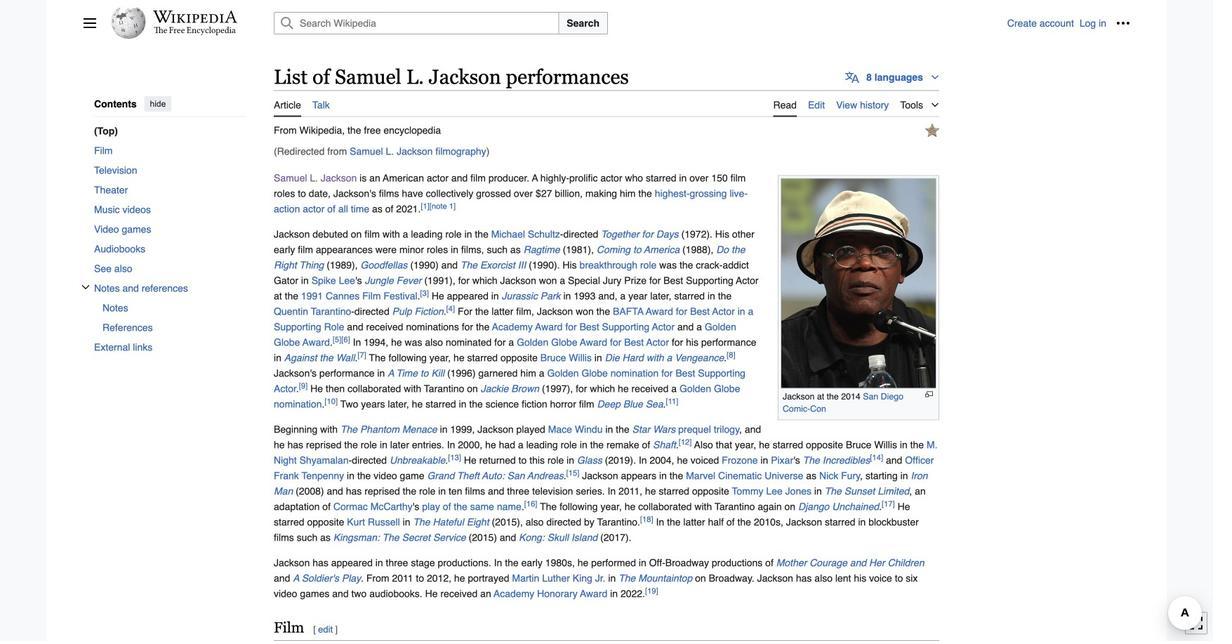 Task type: vqa. For each thing, say whether or not it's contained in the screenshot.
"Search Wikipedia" search box
yes



Task type: describe. For each thing, give the bounding box(es) containing it.
this is a featured list. click here for more information. image
[[926, 124, 940, 137]]

the free encyclopedia image
[[154, 27, 236, 36]]

ellipsis image
[[1117, 16, 1131, 30]]

jackson wearing a bucket hat at the 2014 san diego comic-con image
[[781, 178, 937, 389]]

menu image
[[83, 16, 97, 30]]

fullscreen image
[[1190, 616, 1204, 630]]



Task type: locate. For each thing, give the bounding box(es) containing it.
language progressive image
[[846, 70, 860, 84]]

personal tools navigation
[[1008, 12, 1135, 34]]

wikipedia image
[[153, 11, 237, 23]]

None search field
[[257, 12, 1008, 34]]

main content
[[268, 63, 1131, 641]]

x small image
[[81, 283, 90, 291]]

Search Wikipedia search field
[[274, 12, 559, 34]]



